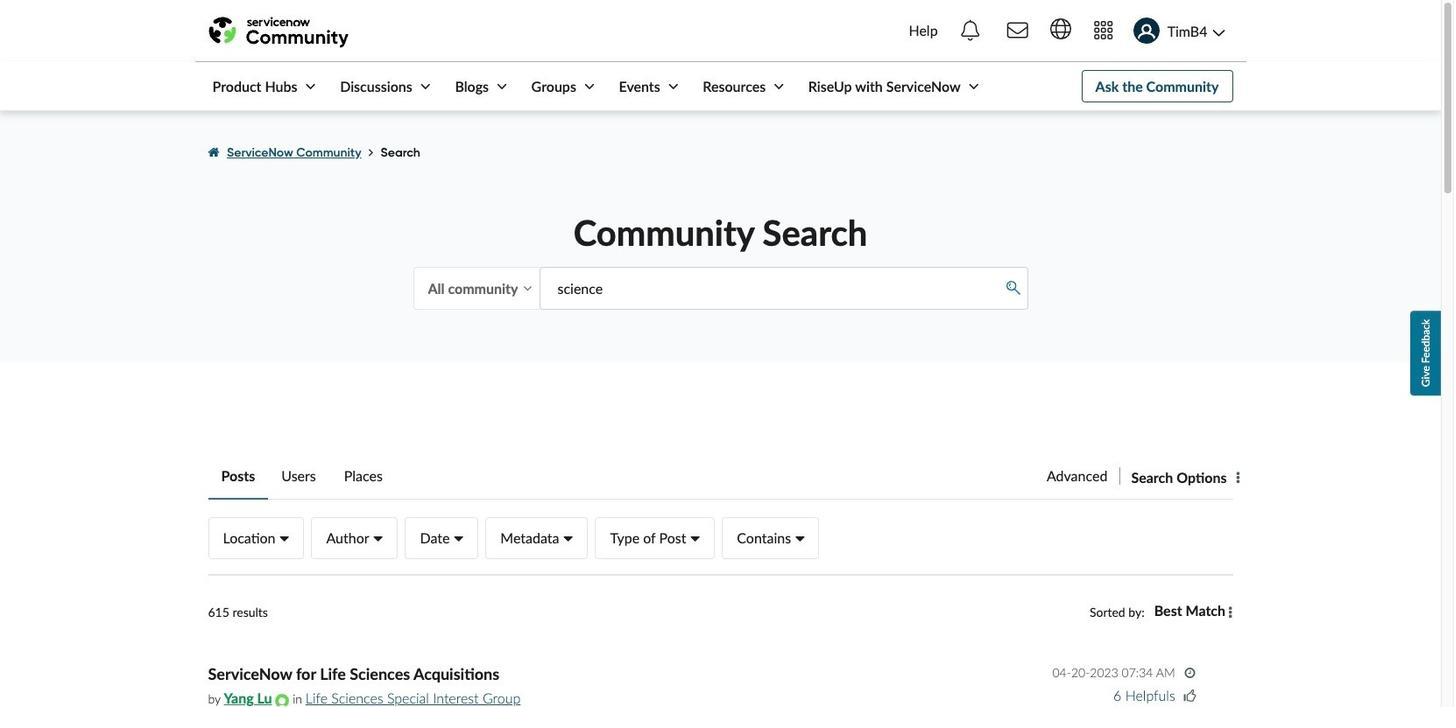 Task type: vqa. For each thing, say whether or not it's contained in the screenshot.
tab list at the bottom
yes



Task type: locate. For each thing, give the bounding box(es) containing it.
alert
[[208, 594, 1090, 632]]

menu bar
[[195, 62, 983, 110]]

heading
[[1090, 594, 1154, 632]]

tab panel
[[208, 594, 1233, 708]]

list
[[208, 129, 1233, 177]]

tab list
[[208, 455, 1233, 501]]

Search text field
[[539, 267, 1028, 311]]

language selector image
[[1050, 19, 1071, 40]]



Task type: describe. For each thing, give the bounding box(es) containing it.
timb4 image
[[1133, 18, 1160, 44]]

servicenow employee image
[[275, 695, 289, 708]]



